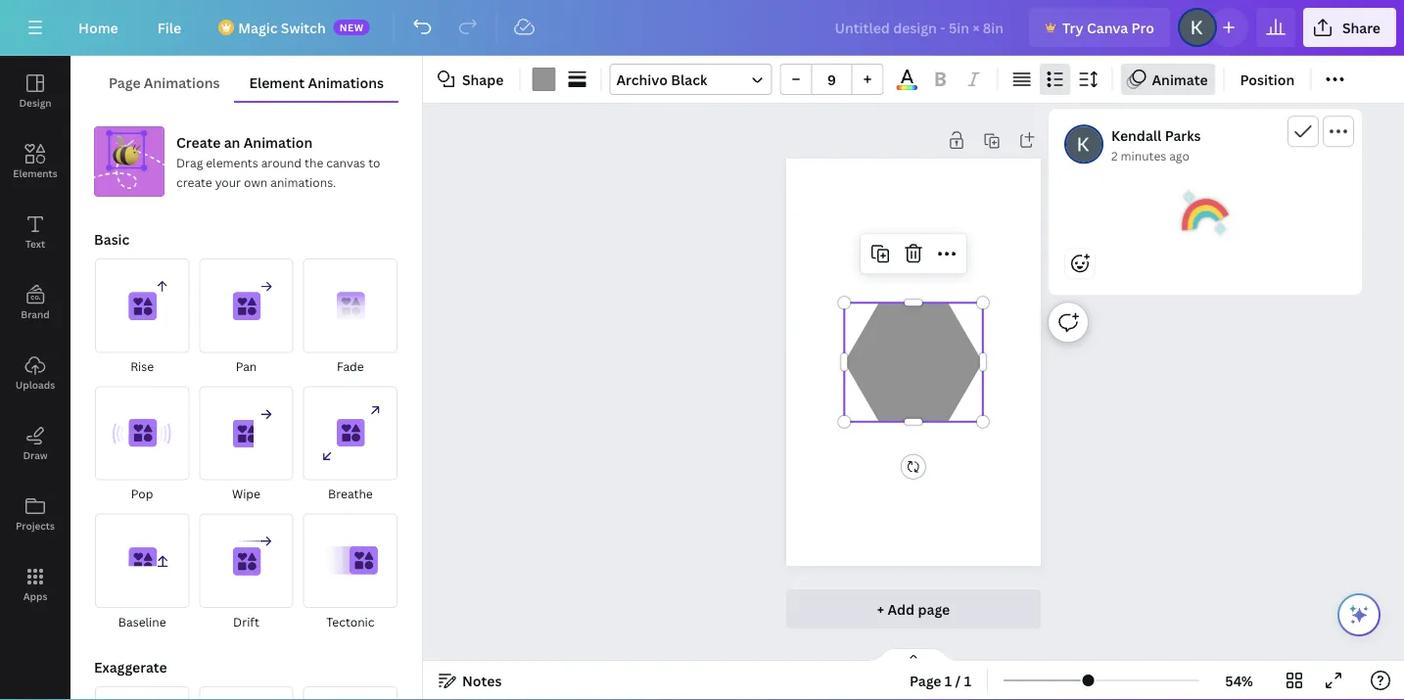 Task type: locate. For each thing, give the bounding box(es) containing it.
1
[[945, 671, 952, 690], [964, 671, 972, 690]]

2 animations from the left
[[308, 73, 384, 92]]

2
[[1112, 148, 1118, 164]]

baseline
[[118, 614, 166, 630]]

– – number field
[[818, 70, 846, 89]]

wipe button
[[198, 385, 294, 505]]

your
[[215, 174, 241, 190]]

tectonic button
[[302, 513, 399, 633]]

shape button
[[431, 64, 512, 95]]

ago
[[1169, 148, 1190, 164]]

pro
[[1132, 18, 1154, 37]]

0 vertical spatial page
[[109, 73, 141, 92]]

file button
[[142, 8, 197, 47]]

text
[[25, 237, 45, 250]]

0 horizontal spatial animations
[[144, 73, 220, 92]]

drag
[[176, 154, 203, 170]]

position button
[[1233, 64, 1303, 95]]

own
[[244, 174, 268, 190]]

position
[[1240, 70, 1295, 89]]

main menu bar
[[0, 0, 1404, 56]]

color range image
[[897, 85, 918, 90]]

share button
[[1303, 8, 1397, 47]]

projects button
[[0, 479, 71, 549]]

expressing gratitude image
[[1182, 189, 1229, 236]]

minutes
[[1121, 148, 1167, 164]]

kendall
[[1112, 126, 1162, 145]]

1 horizontal spatial page
[[910, 671, 942, 690]]

rise button
[[94, 258, 190, 377]]

create
[[176, 174, 212, 190]]

animations
[[144, 73, 220, 92], [308, 73, 384, 92]]

uploads button
[[0, 338, 71, 408]]

1 horizontal spatial 1
[[964, 671, 972, 690]]

try canva pro button
[[1029, 8, 1170, 47]]

animations inside button
[[144, 73, 220, 92]]

1 animations from the left
[[144, 73, 220, 92]]

create
[[176, 133, 221, 151]]

page
[[918, 600, 950, 618]]

element animations
[[249, 73, 384, 92]]

page inside button
[[109, 73, 141, 92]]

page for page animations
[[109, 73, 141, 92]]

animations inside button
[[308, 73, 384, 92]]

kendall parks list
[[1049, 109, 1370, 358]]

try canva pro
[[1063, 18, 1154, 37]]

elements
[[13, 166, 58, 180]]

elements button
[[0, 126, 71, 197]]

parks
[[1165, 126, 1201, 145]]

archivo black
[[616, 70, 707, 89]]

animations down new
[[308, 73, 384, 92]]

uploads
[[16, 378, 55, 391]]

page down show pages image
[[910, 671, 942, 690]]

1 horizontal spatial animations
[[308, 73, 384, 92]]

switch
[[281, 18, 326, 37]]

apps button
[[0, 549, 71, 620]]

magic
[[238, 18, 278, 37]]

1 right / on the bottom right of the page
[[964, 671, 972, 690]]

page down home
[[109, 73, 141, 92]]

+ add page button
[[786, 590, 1041, 629]]

brand
[[21, 308, 50, 321]]

+ add page
[[877, 600, 950, 618]]

baseline image
[[95, 514, 189, 608]]

fade image
[[303, 259, 398, 353]]

pan image
[[199, 259, 293, 353]]

0 horizontal spatial page
[[109, 73, 141, 92]]

notes
[[462, 671, 502, 690]]

breathe image
[[303, 386, 398, 481]]

breathe button
[[302, 385, 399, 505]]

new
[[340, 21, 364, 34]]

tectonic
[[326, 614, 375, 630]]

drift button
[[198, 513, 294, 633]]

exaggerate
[[94, 658, 167, 676]]

page
[[109, 73, 141, 92], [910, 671, 942, 690]]

design
[[19, 96, 51, 109]]

page animations button
[[94, 64, 234, 101]]

group
[[780, 64, 884, 95]]

rise image
[[95, 259, 189, 353]]

shape
[[462, 70, 504, 89]]

+
[[877, 600, 884, 618]]

1 vertical spatial page
[[910, 671, 942, 690]]

animations down file
[[144, 73, 220, 92]]

#919191 image
[[532, 68, 556, 91], [532, 68, 556, 91]]

black
[[671, 70, 707, 89]]

0 horizontal spatial 1
[[945, 671, 952, 690]]

1 left / on the bottom right of the page
[[945, 671, 952, 690]]



Task type: describe. For each thing, give the bounding box(es) containing it.
projects
[[16, 519, 55, 532]]

text button
[[0, 197, 71, 267]]

elements
[[206, 154, 258, 170]]

animations.
[[271, 174, 336, 190]]

add
[[888, 600, 915, 618]]

canva assistant image
[[1348, 603, 1371, 627]]

create an animation drag elements around the canvas to create your own animations.
[[176, 133, 380, 190]]

rise
[[130, 358, 154, 374]]

brand button
[[0, 267, 71, 338]]

share
[[1343, 18, 1381, 37]]

54%
[[1225, 671, 1253, 690]]

archivo
[[616, 70, 668, 89]]

pop image
[[95, 386, 189, 481]]

home
[[78, 18, 118, 37]]

fade
[[337, 358, 364, 374]]

home link
[[63, 8, 134, 47]]

/
[[955, 671, 961, 690]]

design button
[[0, 56, 71, 126]]

page 1 / 1
[[910, 671, 972, 690]]

54% button
[[1208, 665, 1271, 696]]

page animations
[[109, 73, 220, 92]]

around
[[261, 154, 302, 170]]

fade button
[[302, 258, 399, 377]]

2 1 from the left
[[964, 671, 972, 690]]

kendall parks 2 minutes ago
[[1112, 126, 1201, 164]]

tectonic image
[[303, 514, 398, 608]]

show pages image
[[867, 647, 961, 663]]

magic switch
[[238, 18, 326, 37]]

side panel tab list
[[0, 56, 71, 620]]

file
[[157, 18, 181, 37]]

baseline button
[[94, 513, 190, 633]]

archivo black button
[[610, 64, 772, 95]]

Design title text field
[[819, 8, 1021, 47]]

wipe
[[232, 486, 260, 502]]

canvas
[[326, 154, 366, 170]]

animation
[[244, 133, 313, 151]]

an
[[224, 133, 240, 151]]

drift image
[[199, 514, 293, 608]]

basic
[[94, 230, 130, 248]]

animations for page animations
[[144, 73, 220, 92]]

pan button
[[198, 258, 294, 377]]

drift
[[233, 614, 259, 630]]

to
[[368, 154, 380, 170]]

draw button
[[0, 408, 71, 479]]

element animations button
[[234, 64, 399, 101]]

page for page 1 / 1
[[910, 671, 942, 690]]

apps
[[23, 590, 47, 603]]

pop
[[131, 486, 153, 502]]

notes button
[[431, 665, 510, 696]]

element
[[249, 73, 305, 92]]

breathe
[[328, 486, 373, 502]]

canva
[[1087, 18, 1128, 37]]

pop button
[[94, 385, 190, 505]]

try
[[1063, 18, 1084, 37]]

the
[[305, 154, 323, 170]]

wipe image
[[199, 386, 293, 481]]

draw
[[23, 449, 48, 462]]

animate
[[1152, 70, 1208, 89]]

animations for element animations
[[308, 73, 384, 92]]

pan
[[236, 358, 257, 374]]

1 1 from the left
[[945, 671, 952, 690]]

animate button
[[1121, 64, 1216, 95]]



Task type: vqa. For each thing, say whether or not it's contained in the screenshot.
'MOBILE' associated with 'Mobile Video By Liss Amyah' link
no



